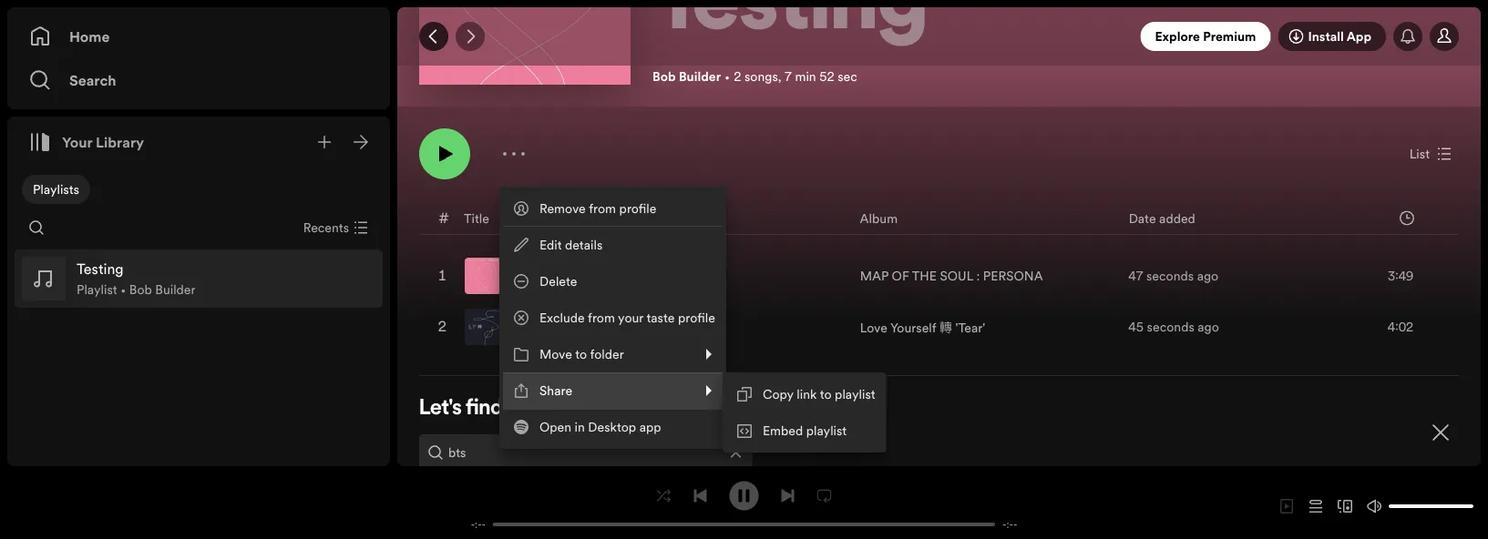 Task type: locate. For each thing, give the bounding box(es) containing it.
to
[[575, 346, 587, 363], [820, 386, 832, 403]]

1 bts link from the top
[[516, 278, 539, 295]]

bts inside boy with luv (feat. halsey) bts , halsey
[[516, 278, 539, 295]]

copy link to playlist
[[763, 386, 876, 403]]

0 vertical spatial builder
[[679, 67, 721, 85]]

seconds for fake love
[[1147, 319, 1195, 336]]

playlist up clear search field image
[[687, 398, 752, 420]]

group containing playlist
[[15, 250, 383, 308]]

builder right •
[[155, 281, 196, 299]]

search link
[[29, 62, 368, 98]]

ago down 47 seconds ago
[[1198, 319, 1220, 336]]

ago for boy with luv (feat. halsey)
[[1197, 268, 1219, 285]]

install app link
[[1278, 22, 1386, 51]]

0 vertical spatial to
[[575, 346, 587, 363]]

taste
[[647, 309, 675, 327]]

bob
[[653, 67, 676, 85], [129, 281, 152, 299]]

from inside button
[[588, 309, 615, 327]]

none search field inside the main "element"
[[22, 213, 51, 242]]

2 - from the left
[[482, 518, 486, 532]]

premium
[[1203, 28, 1257, 45]]

from up edit details button
[[589, 200, 616, 217]]

menu
[[500, 187, 887, 453], [723, 373, 887, 453]]

1 vertical spatial profile
[[678, 309, 715, 327]]

, left halsey
[[539, 278, 542, 295]]

seconds for boy with luv (feat. halsey)
[[1147, 268, 1194, 285]]

(feat.
[[607, 258, 640, 278]]

None search field
[[419, 435, 752, 471]]

2 :- from the left
[[1007, 518, 1014, 532]]

bts left move
[[516, 329, 539, 346]]

Disable repeat checkbox
[[810, 482, 839, 511]]

player controls element
[[449, 482, 1039, 532]]

, left 7
[[778, 67, 782, 85]]

luv
[[580, 258, 603, 278]]

2 bts link from the top
[[516, 329, 539, 346]]

1 horizontal spatial :-
[[1007, 518, 1014, 532]]

1 vertical spatial bts
[[516, 329, 539, 346]]

clear search field image
[[729, 446, 743, 460]]

search
[[69, 70, 116, 90]]

-
[[471, 518, 475, 532], [482, 518, 486, 532], [1003, 518, 1007, 532], [1014, 518, 1018, 532]]

2 songs , 7 min 52 sec
[[734, 67, 858, 85]]

testing grid
[[398, 201, 1480, 354]]

testing image
[[419, 0, 631, 85]]

45
[[1129, 319, 1144, 336]]

profile right taste
[[678, 309, 715, 327]]

to right 'link'
[[820, 386, 832, 403]]

bts inside fake love bts
[[516, 329, 539, 346]]

1 vertical spatial bts link
[[516, 329, 539, 346]]

top bar and user menu element
[[397, 7, 1481, 66]]

:-
[[475, 518, 482, 532], [1007, 518, 1014, 532]]

exclude
[[540, 309, 585, 327]]

1 vertical spatial from
[[588, 309, 615, 327]]

0 horizontal spatial -:--
[[471, 518, 486, 532]]

bts
[[516, 278, 539, 295], [516, 329, 539, 346]]

ago for fake love
[[1198, 319, 1220, 336]]

1 vertical spatial ,
[[539, 278, 542, 295]]

builder left 2
[[679, 67, 721, 85]]

1 vertical spatial bob
[[129, 281, 152, 299]]

halsey)
[[644, 258, 692, 278]]

for
[[610, 398, 637, 420]]

1 vertical spatial seconds
[[1147, 319, 1195, 336]]

0 vertical spatial bts link
[[516, 278, 539, 295]]

fake love cell
[[465, 303, 600, 352]]

1 horizontal spatial ,
[[778, 67, 782, 85]]

1 :- from the left
[[475, 518, 482, 532]]

to right move
[[575, 346, 587, 363]]

1 vertical spatial builder
[[155, 281, 196, 299]]

exclude from your taste profile button
[[503, 300, 723, 336]]

find
[[466, 398, 503, 420]]

None search field
[[22, 213, 51, 242]]

1 horizontal spatial to
[[820, 386, 832, 403]]

library
[[96, 132, 144, 152]]

list item
[[15, 250, 383, 308]]

album
[[860, 210, 898, 227]]

go back image
[[427, 29, 441, 44]]

bob left 2
[[653, 67, 676, 85]]

1 vertical spatial ago
[[1198, 319, 1220, 336]]

soul
[[940, 268, 973, 285]]

your left taste
[[618, 309, 644, 327]]

1 bts from the top
[[516, 278, 539, 295]]

0 vertical spatial ,
[[778, 67, 782, 85]]

1 -:-- from the left
[[471, 518, 486, 532]]

list item containing playlist
[[15, 250, 383, 308]]

0 horizontal spatial :-
[[475, 518, 482, 532]]

boy with luv (feat. halsey) link
[[516, 258, 692, 278]]

from inside 'button'
[[589, 200, 616, 217]]

connect to a device image
[[1338, 500, 1353, 514]]

home link
[[29, 18, 368, 55]]

songs
[[745, 67, 778, 85]]

builder
[[679, 67, 721, 85], [155, 281, 196, 299]]

from
[[589, 200, 616, 217], [588, 309, 615, 327]]

0 vertical spatial profile
[[619, 200, 657, 217]]

map of the soul : persona
[[860, 268, 1043, 285]]

your inside exclude from your taste profile button
[[618, 309, 644, 327]]

install
[[1308, 28, 1344, 45]]

map
[[860, 268, 889, 285]]

title
[[464, 210, 489, 227]]

min
[[795, 67, 816, 85]]

1 horizontal spatial profile
[[678, 309, 715, 327]]

seconds right 45
[[1147, 319, 1195, 336]]

from up folder on the bottom left
[[588, 309, 615, 327]]

fake love link
[[516, 309, 593, 329]]

playlist
[[835, 386, 876, 403], [687, 398, 752, 420], [806, 423, 847, 440]]

share button
[[503, 373, 723, 409]]

0 vertical spatial your
[[618, 309, 644, 327]]

0 horizontal spatial profile
[[619, 200, 657, 217]]

profile
[[619, 200, 657, 217], [678, 309, 715, 327]]

love yourself 轉 'tear'
[[860, 319, 986, 336]]

1 - from the left
[[471, 518, 475, 532]]

list
[[1410, 145, 1430, 163]]

0 horizontal spatial bob
[[129, 281, 152, 299]]

yourself
[[891, 319, 937, 336]]

0 vertical spatial seconds
[[1147, 268, 1194, 285]]

ago
[[1197, 268, 1219, 285], [1198, 319, 1220, 336]]

date added
[[1129, 210, 1196, 227]]

bob right •
[[129, 281, 152, 299]]

0 horizontal spatial to
[[575, 346, 587, 363]]

0 horizontal spatial builder
[[155, 281, 196, 299]]

0 vertical spatial bts
[[516, 278, 539, 295]]

1 vertical spatial to
[[820, 386, 832, 403]]

bts link left move
[[516, 329, 539, 346]]

app
[[1347, 28, 1372, 45]]

bob builder link
[[653, 67, 721, 85]]

of
[[892, 268, 909, 285]]

0 vertical spatial bob
[[653, 67, 676, 85]]

love
[[860, 319, 888, 336]]

1 horizontal spatial -:--
[[1003, 518, 1018, 532]]

ago up 45 seconds ago
[[1197, 268, 1219, 285]]

embed playlist
[[763, 423, 847, 440]]

your library
[[62, 132, 144, 152]]

go forward image
[[463, 29, 478, 44]]

seconds
[[1147, 268, 1194, 285], [1147, 319, 1195, 336]]

group
[[15, 250, 383, 308]]

search in your library image
[[29, 221, 44, 235]]

seconds right the 47
[[1147, 268, 1194, 285]]

3 - from the left
[[1003, 518, 1007, 532]]

2 -:-- from the left
[[1003, 518, 1018, 532]]

profile up edit details button
[[619, 200, 657, 217]]

explore
[[1155, 28, 1200, 45]]

0 horizontal spatial ,
[[539, 278, 542, 295]]

0 vertical spatial from
[[589, 200, 616, 217]]

0 vertical spatial ago
[[1197, 268, 1219, 285]]

your
[[62, 132, 92, 152]]

47
[[1129, 268, 1144, 285]]

link
[[797, 386, 817, 403]]

move
[[540, 346, 572, 363]]

4:02
[[1388, 319, 1414, 336]]

menu containing copy link to playlist
[[723, 373, 887, 453]]

bts left delete
[[516, 278, 539, 295]]

love
[[556, 309, 593, 329]]

embed playlist button
[[727, 413, 883, 449]]

your right for at the left of page
[[641, 398, 683, 420]]

playlist • bob builder
[[77, 281, 196, 299]]

bts link left delete
[[516, 278, 539, 295]]

main element
[[7, 7, 390, 467]]

to inside dropdown button
[[575, 346, 587, 363]]

pause image
[[737, 489, 752, 504]]

exclude from your taste profile
[[540, 309, 715, 327]]

bob builder
[[653, 67, 721, 85]]

copy link to playlist button
[[727, 376, 883, 413]]

builder inside the main "element"
[[155, 281, 196, 299]]

2 bts from the top
[[516, 329, 539, 346]]

halsey
[[546, 278, 584, 295]]



Task type: describe. For each thing, give the bounding box(es) containing it.
1 horizontal spatial bob
[[653, 67, 676, 85]]

in
[[575, 419, 585, 436]]

details
[[565, 237, 603, 254]]

boy
[[516, 258, 541, 278]]

menu containing remove from profile
[[500, 187, 887, 453]]

embed
[[763, 423, 803, 440]]

move to folder button
[[503, 336, 723, 373]]

copy
[[763, 386, 794, 403]]

3:49
[[1388, 268, 1414, 285]]

remove
[[540, 200, 586, 217]]

playlist right 'link'
[[835, 386, 876, 403]]

•
[[120, 281, 126, 299]]

duration element
[[1400, 211, 1415, 226]]

sec
[[838, 67, 858, 85]]

boy with luv (feat. halsey) bts , halsey
[[516, 258, 692, 295]]

recents
[[303, 219, 349, 237]]

fake love bts
[[516, 309, 593, 346]]

, inside boy with luv (feat. halsey) bts , halsey
[[539, 278, 542, 295]]

3:49 cell
[[1343, 252, 1443, 301]]

47 seconds ago
[[1129, 268, 1219, 285]]

1 vertical spatial your
[[641, 398, 683, 420]]

app
[[640, 419, 662, 436]]

Recents, List view field
[[289, 213, 379, 242]]

轉
[[940, 319, 952, 336]]

date
[[1129, 210, 1156, 227]]

enable shuffle image
[[657, 489, 671, 504]]

added
[[1160, 210, 1196, 227]]

fake
[[516, 309, 552, 329]]

playlist down copy link to playlist
[[806, 423, 847, 440]]

volume high image
[[1367, 500, 1382, 514]]

52
[[820, 67, 835, 85]]

something
[[507, 398, 606, 420]]

playlists
[[33, 181, 79, 198]]

to inside button
[[820, 386, 832, 403]]

# row
[[420, 202, 1459, 235]]

halsey link
[[546, 278, 584, 295]]

Search for songs or episodes field
[[419, 435, 752, 471]]

edit details
[[540, 237, 603, 254]]

folder
[[590, 346, 624, 363]]

persona
[[983, 268, 1043, 285]]

desktop
[[588, 419, 636, 436]]

bob inside group
[[129, 281, 152, 299]]

share
[[540, 382, 573, 400]]

profile inside button
[[678, 309, 715, 327]]

open in desktop app button
[[503, 409, 723, 446]]

'tear'
[[956, 319, 986, 336]]

edit details button
[[503, 227, 723, 263]]

let's find something for your playlist
[[419, 398, 752, 420]]

list item inside the main "element"
[[15, 250, 383, 308]]

profile inside 'button'
[[619, 200, 657, 217]]

2
[[734, 67, 742, 85]]

close image
[[1430, 422, 1452, 444]]

open in desktop app
[[540, 419, 662, 436]]

the
[[912, 268, 937, 285]]

explore premium button
[[1141, 22, 1271, 51]]

boy with luv (feat. halsey) cell
[[465, 252, 699, 301]]

move to folder
[[540, 346, 624, 363]]

group inside the main "element"
[[15, 250, 383, 308]]

1 horizontal spatial builder
[[679, 67, 721, 85]]

install app
[[1308, 28, 1372, 45]]

#
[[439, 208, 449, 228]]

4 - from the left
[[1014, 518, 1018, 532]]

7
[[785, 67, 792, 85]]

home
[[69, 26, 110, 46]]

remove from profile
[[540, 200, 657, 217]]

disable repeat image
[[817, 489, 832, 504]]

explore premium
[[1155, 28, 1257, 45]]

next image
[[781, 489, 795, 504]]

delete
[[540, 273, 577, 290]]

remove from profile button
[[503, 191, 723, 227]]

# column header
[[439, 202, 449, 234]]

List button
[[1403, 139, 1459, 169]]

from for your
[[588, 309, 615, 327]]

Playlists checkbox
[[22, 175, 90, 204]]

previous image
[[693, 489, 708, 504]]

edit
[[540, 237, 562, 254]]

with
[[544, 258, 576, 278]]

:
[[977, 268, 980, 285]]

what's new image
[[1401, 29, 1416, 44]]

delete button
[[503, 263, 723, 300]]

open
[[540, 419, 572, 436]]

map of the soul : persona link
[[860, 268, 1043, 285]]

45 seconds ago
[[1129, 319, 1220, 336]]

from for profile
[[589, 200, 616, 217]]

let's
[[419, 398, 462, 420]]

your library button
[[22, 124, 151, 160]]

playlist
[[77, 281, 117, 299]]

duration image
[[1400, 211, 1415, 226]]



Task type: vqa. For each thing, say whether or not it's contained in the screenshot.
SORT
no



